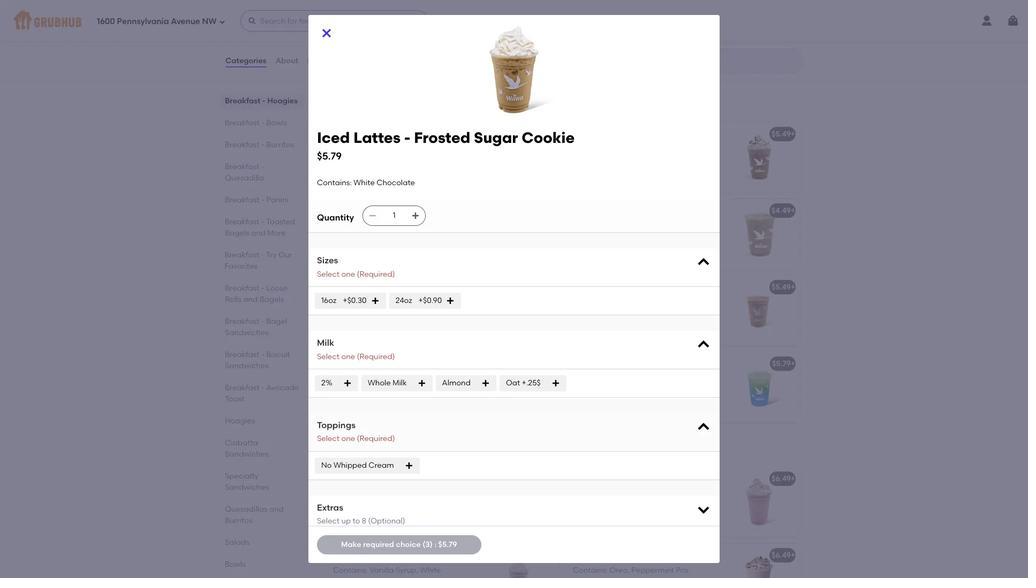 Task type: locate. For each thing, give the bounding box(es) containing it.
coffees up +$0.30
[[351, 283, 380, 292]]

1 vertical spatial cold
[[333, 359, 351, 368]]

chocolate, for iced coffees - peppermint bark
[[393, 221, 433, 230]]

top inside contains: white chocolate, top with peppermint pcs
[[435, 29, 448, 38]]

1 $5.49 from the top
[[772, 129, 791, 138]]

contains: white chocolate up iced coffees - peppermint bark
[[317, 178, 415, 187]]

toppings
[[317, 420, 356, 431]]

(required) for milk
[[357, 352, 395, 361]]

0 horizontal spatial syrup,
[[333, 232, 356, 241]]

select inside milk select one (required)
[[317, 352, 340, 361]]

select inside toppings select one (required)
[[317, 435, 340, 444]]

select inside sizes select one (required)
[[317, 270, 340, 279]]

+ for iced lattes - peppermint mocha image
[[791, 129, 796, 138]]

$5.49 +
[[772, 129, 796, 138], [772, 283, 796, 292]]

(required)
[[357, 270, 395, 279], [357, 352, 395, 361], [357, 435, 395, 444]]

breakfast inside breakfast - quesadilla
[[225, 162, 260, 171]]

hoagies up breakfast - bowls tab
[[267, 96, 298, 106]]

smoothies - peppermint cookies & cream image
[[720, 544, 800, 578]]

+$0.90
[[419, 296, 442, 305]]

breakfast for breakfast - bowls
[[225, 118, 260, 127]]

1 horizontal spatial bagels
[[260, 295, 284, 304]]

contains: down smoothies - peppermint bark
[[573, 489, 608, 499]]

(required) for sizes
[[357, 270, 395, 279]]

quesadilla
[[225, 174, 264, 183]]

contains: white chocolate down iced lattes - frosted sugar cookie
[[333, 145, 431, 154]]

2 one from the top
[[341, 352, 355, 361]]

2 $6.09 + from the top
[[532, 129, 556, 138]]

white up recharger
[[573, 309, 594, 318]]

0 vertical spatial milk
[[317, 338, 334, 348]]

0 vertical spatial cold
[[573, 283, 591, 292]]

top inside contains: white chocolate, mint syrup, top with peppermint pcs
[[357, 232, 371, 241]]

sugar inside iced lattes - frosted sugar cookie $5.79
[[474, 129, 518, 147]]

1 horizontal spatial cream
[[464, 474, 490, 483]]

bark
[[420, 14, 437, 23], [432, 206, 449, 215], [666, 283, 684, 292], [663, 474, 681, 483]]

1 vertical spatial burritos
[[225, 516, 253, 525]]

1 vertical spatial sauce
[[410, 374, 433, 383]]

breakfast - bagel sandwiches tab
[[225, 316, 300, 338]]

1 vertical spatial &
[[695, 551, 701, 560]]

mint for $6.49 +
[[634, 500, 650, 509]]

frosted for iced lattes - frosted sugar cookie
[[381, 129, 409, 138]]

contains: for iced coffees - peppermint bark
[[333, 221, 368, 230]]

one
[[341, 270, 355, 279], [341, 352, 355, 361], [341, 435, 355, 444]]

1 vertical spatial $6.09 +
[[532, 129, 556, 138]]

pennsylvania
[[117, 16, 169, 26]]

+
[[551, 14, 556, 23], [551, 129, 556, 138], [791, 129, 796, 138], [791, 206, 796, 215], [551, 283, 556, 292], [791, 283, 796, 292], [791, 359, 796, 368], [551, 474, 556, 483], [791, 474, 796, 483], [551, 551, 556, 560], [791, 551, 796, 560]]

1 horizontal spatial pcs,
[[688, 298, 702, 307]]

syrup inside contains: white chocolate, top with peppermint pcs, mint syrup
[[652, 500, 672, 509]]

coffees for white
[[351, 206, 380, 215]]

2 horizontal spatial $5.79
[[772, 359, 791, 368]]

breakfast up quesadilla
[[225, 162, 260, 171]]

mint inside contains: white chocolate, top with peppermint pcs, mint syrup
[[634, 500, 650, 509]]

no whipped cream
[[321, 461, 394, 470]]

one inside sizes select one (required)
[[341, 270, 355, 279]]

select for milk
[[317, 352, 340, 361]]

blend
[[603, 14, 624, 23], [688, 14, 709, 23]]

breakfast - avocado toast tab
[[225, 382, 300, 405]]

1 contains: chocolate sauce from the top
[[333, 298, 433, 307]]

cold for cold brews - peppermint bark
[[573, 283, 591, 292]]

2 blend from the left
[[688, 14, 709, 23]]

contains: down make
[[333, 566, 368, 575]]

breakfast up 'toast'
[[225, 383, 260, 393]]

+ for iced lattes - frosted sugar cookie image
[[551, 129, 556, 138]]

6 breakfast from the top
[[225, 217, 260, 227]]

cold brews - peppermint mocha image
[[480, 352, 560, 422]]

$5.49 for $6.09 +
[[772, 129, 791, 138]]

0 vertical spatial mocha
[[666, 129, 691, 138]]

breakfast - quesadilla tab
[[225, 161, 300, 184]]

bowls
[[266, 118, 287, 127], [225, 560, 246, 569]]

select up 2%
[[317, 352, 340, 361]]

one inside milk select one (required)
[[341, 352, 355, 361]]

3 one from the top
[[341, 435, 355, 444]]

1 vertical spatial coffees
[[351, 283, 380, 292]]

breakfast up rolls
[[225, 284, 260, 293]]

white down smoothies - peppermint bark
[[610, 489, 631, 499]]

2 $5.49 + from the top
[[772, 283, 796, 292]]

smoothies down make
[[333, 551, 372, 560]]

pcs, inside contains: top with peppermint pcs, white chocolate, mint syrup
[[688, 298, 702, 307]]

breakfast - bowls tab
[[225, 117, 300, 129]]

white inside contains: vanilla syrup, white chocolate
[[420, 566, 441, 575]]

0 horizontal spatial hoagies
[[225, 417, 255, 426]]

0 vertical spatial $5.49 +
[[772, 129, 796, 138]]

+ for cold brews - peppermint bark image
[[791, 283, 796, 292]]

to
[[353, 517, 360, 526]]

with inside contains: white chocolate, top with peppermint pcs
[[450, 29, 467, 38]]

1 vertical spatial brews
[[353, 359, 375, 368]]

chocolate, down iced coffees - peppermint bark
[[393, 221, 433, 230]]

one inside toppings select one (required)
[[341, 435, 355, 444]]

chocolate down the iced coffees - peppermint mocha
[[370, 298, 408, 307]]

1 horizontal spatial pcs
[[435, 232, 448, 241]]

milk
[[317, 338, 334, 348], [393, 378, 407, 388]]

+ for smoothies - peppermint cookies & cream "image"
[[791, 551, 796, 560]]

0 vertical spatial cream
[[369, 461, 394, 470]]

chocolate, inside contains: top with peppermint pcs, white chocolate, mint syrup
[[596, 309, 636, 318]]

categories button
[[225, 42, 267, 80]]

sandwiches down specialty
[[225, 483, 269, 492]]

0 horizontal spatial bagels
[[225, 229, 249, 238]]

mint inside contains: top with peppermint pcs, white chocolate, mint syrup
[[638, 309, 654, 318]]

1 vertical spatial contains: chocolate sauce
[[333, 374, 433, 383]]

recharger energy drinks - winter blues (blue raspberry, vanilla)
[[573, 359, 808, 368]]

breakfast down quesadilla
[[225, 195, 260, 205]]

syrup,
[[333, 232, 356, 241], [396, 566, 418, 575]]

8 breakfast from the top
[[225, 284, 260, 293]]

0 horizontal spatial pcs,
[[618, 500, 632, 509]]

chocolate, down steamers - peppermint bark in the left of the page
[[393, 29, 433, 38]]

raspberry,
[[739, 359, 778, 368]]

(required) for toppings
[[357, 435, 395, 444]]

2 vertical spatial (required)
[[357, 435, 395, 444]]

cream for milkshakes
[[464, 474, 490, 483]]

coffees left input item quantity number field
[[351, 206, 380, 215]]

about button
[[275, 42, 299, 80]]

iced lattes - peppermint mocha
[[573, 129, 691, 138]]

24oz
[[396, 296, 412, 305]]

contains: for iced coffees - peppermint mocha
[[333, 298, 368, 307]]

iced inside iced lattes - frosted sugar cookie $5.79
[[317, 129, 350, 147]]

white down iced coffees - peppermint bark
[[370, 221, 391, 230]]

1 vertical spatial mocha
[[432, 283, 457, 292]]

$6.49 for smoothies - peppermint bark
[[772, 474, 791, 483]]

quesadillas and burritos tab
[[225, 504, 300, 526]]

loose
[[266, 284, 288, 293]]

holiday
[[573, 14, 601, 23], [658, 14, 686, 23], [366, 443, 410, 457]]

milkshakes - peppermint cookies & cream image
[[480, 467, 560, 537]]

(required) inside toppings select one (required)
[[357, 435, 395, 444]]

$6.09 for iced
[[532, 129, 551, 138]]

contains: white chocolate
[[333, 145, 431, 154], [317, 178, 415, 187]]

peppermint inside contains: white chocolate, top with peppermint pcs, mint syrup
[[573, 500, 616, 509]]

1 horizontal spatial burritos
[[266, 140, 294, 149]]

cookies for smoothies - peppermint cookies & cream
[[663, 551, 693, 560]]

1 vertical spatial milk
[[393, 378, 407, 388]]

panini
[[266, 195, 289, 205]]

0 vertical spatial $6.09 +
[[532, 14, 556, 23]]

4 select from the top
[[317, 517, 340, 526]]

0 vertical spatial brews
[[592, 283, 615, 292]]

iced coffees - peppermint mocha image
[[480, 276, 560, 345]]

hoagies inside tab
[[225, 417, 255, 426]]

2 vertical spatial and
[[269, 505, 284, 514]]

frosted for iced lattes - frosted sugar cookie $5.79
[[414, 129, 470, 147]]

1 vertical spatial mint
[[638, 309, 654, 318]]

1 vertical spatial bagels
[[260, 295, 284, 304]]

smoothies up contains: white chocolate, top with peppermint pcs, mint syrup
[[573, 474, 612, 483]]

milk up 2%
[[317, 338, 334, 348]]

milk right whole
[[393, 378, 407, 388]]

2 sauce from the top
[[410, 374, 433, 383]]

brews up whole
[[353, 359, 375, 368]]

1 $6.09 from the top
[[532, 14, 551, 23]]

holiday left coffee
[[573, 14, 601, 23]]

coffee
[[626, 14, 651, 23]]

1 sandwiches from the top
[[225, 328, 269, 337]]

smoothies - peppermint cookies & cream
[[573, 551, 728, 560]]

contains: chocolate sauce down the iced coffees - peppermint mocha
[[333, 298, 433, 307]]

breakfast inside breakfast - try our favorites
[[225, 251, 260, 260]]

0 vertical spatial mint
[[435, 221, 451, 230]]

burritos inside tab
[[266, 140, 294, 149]]

cookies
[[425, 474, 455, 483], [663, 551, 693, 560]]

cookie
[[522, 129, 575, 147], [434, 129, 460, 138], [432, 551, 458, 560]]

1 horizontal spatial hoagies
[[267, 96, 298, 106]]

2 coffees from the top
[[351, 283, 380, 292]]

0 vertical spatial bowls
[[266, 118, 287, 127]]

0 horizontal spatial brews
[[353, 359, 375, 368]]

ciabatta sandwiches
[[225, 439, 269, 459]]

breakfast up favorites
[[225, 251, 260, 260]]

2 (required) from the top
[[357, 352, 395, 361]]

burritos down the quesadillas
[[225, 516, 253, 525]]

contains: for smoothies - frosted sugar cookie
[[333, 566, 368, 575]]

10 breakfast from the top
[[225, 350, 260, 359]]

brews for top
[[592, 283, 615, 292]]

- inside the 'breakfast - avocado toast'
[[261, 383, 265, 393]]

$5.49 + for $6.09 +
[[772, 129, 796, 138]]

cookie for iced lattes - frosted sugar cookie $5.79
[[522, 129, 575, 147]]

5 breakfast from the top
[[225, 195, 260, 205]]

oat
[[506, 378, 520, 388]]

peppermint inside contains: white chocolate, top with peppermint pcs
[[333, 40, 376, 49]]

frosted inside iced lattes - frosted sugar cookie $5.79
[[414, 129, 470, 147]]

1 vertical spatial pcs,
[[618, 500, 632, 509]]

breakfast up breakfast - burritos
[[225, 118, 260, 127]]

1 vertical spatial $5.79
[[772, 359, 791, 368]]

syrup inside contains: top with peppermint pcs, white chocolate, mint syrup
[[656, 309, 676, 318]]

sauce down cold brews - peppermint mocha
[[410, 374, 433, 383]]

0 vertical spatial one
[[341, 270, 355, 279]]

1600 pennsylvania avenue nw
[[97, 16, 217, 26]]

select for extras
[[317, 517, 340, 526]]

mint right input item quantity number field
[[435, 221, 451, 230]]

1 vertical spatial pcs
[[435, 232, 448, 241]]

$6.49 +
[[532, 474, 556, 483], [772, 474, 796, 483], [532, 551, 556, 560], [772, 551, 796, 560]]

smoothies - peppermint bark
[[573, 474, 681, 483]]

contains: inside contains: vanilla syrup, white chocolate
[[333, 566, 368, 575]]

(required) inside milk select one (required)
[[357, 352, 395, 361]]

breakfast for breakfast - avocado toast
[[225, 383, 260, 393]]

1 vertical spatial (required)
[[357, 352, 395, 361]]

bowls up breakfast - burritos tab at top
[[266, 118, 287, 127]]

smoothies for smoothies - peppermint cookies & cream
[[573, 551, 612, 560]]

1 vertical spatial $6.09
[[532, 129, 551, 138]]

1 vertical spatial syrup,
[[396, 566, 418, 575]]

0 vertical spatial pcs,
[[688, 298, 702, 307]]

syrup for top
[[652, 500, 672, 509]]

2 $5.49 from the top
[[772, 283, 791, 292]]

+ for milkshakes - peppermint cookies & cream image
[[551, 474, 556, 483]]

2 vertical spatial cream
[[703, 551, 728, 560]]

chocolate, down smoothies - peppermint bark
[[633, 489, 673, 499]]

syrup down smoothies - peppermint bark
[[652, 500, 672, 509]]

+ for smoothies - frosted sugar cookie image
[[551, 551, 556, 560]]

brews
[[592, 283, 615, 292], [353, 359, 375, 368]]

iced coffees - peppermint bark
[[333, 206, 449, 215]]

4 sandwiches from the top
[[225, 483, 269, 492]]

and left the more
[[251, 229, 266, 238]]

0 horizontal spatial cookies
[[425, 474, 455, 483]]

2 breakfast from the top
[[225, 118, 260, 127]]

$6.09 for holiday
[[532, 14, 551, 23]]

peppermint inside contains: top with peppermint pcs, white chocolate, mint syrup
[[643, 298, 686, 307]]

0 vertical spatial syrup,
[[333, 232, 356, 241]]

2 horizontal spatial pcs
[[676, 566, 689, 575]]

$6.49 + for smoothies - peppermint cookies & cream
[[772, 551, 796, 560]]

chocolate down cold brews - peppermint mocha
[[370, 374, 408, 383]]

&
[[457, 474, 462, 483], [695, 551, 701, 560]]

breakfast inside breakfast - bagel sandwiches
[[225, 317, 260, 326]]

burritos inside quesadillas and burritos
[[225, 516, 253, 525]]

sauce down the iced coffees - peppermint mocha
[[410, 298, 433, 307]]

0 vertical spatial (required)
[[357, 270, 395, 279]]

breakfast down breakfast - panini
[[225, 217, 260, 227]]

breakfast - hoagies
[[225, 96, 298, 106]]

1 horizontal spatial cookies
[[663, 551, 693, 560]]

1 $6.09 + from the top
[[532, 14, 556, 23]]

white down steamers - peppermint bark in the left of the page
[[370, 29, 391, 38]]

contains: for steamers - peppermint bark
[[333, 29, 368, 38]]

iced for iced coffees - peppermint bark
[[333, 206, 349, 215]]

$6.09 + for holiday blend coffee - holiday blend
[[532, 14, 556, 23]]

breakfast for breakfast - try our favorites
[[225, 251, 260, 260]]

0 vertical spatial coffees
[[351, 206, 380, 215]]

breakfast inside breakfast - toasted bagels and more
[[225, 217, 260, 227]]

bowls down salads
[[225, 560, 246, 569]]

breakfast - quesadilla
[[225, 162, 265, 183]]

1 vertical spatial $5.49 +
[[772, 283, 796, 292]]

contains: inside contains: white chocolate, mint syrup, top with peppermint pcs
[[333, 221, 368, 230]]

contains: down iced lattes - frosted sugar cookie
[[333, 145, 368, 154]]

drinks
[[641, 359, 664, 368]]

with inside contains: white chocolate, mint syrup, top with peppermint pcs
[[372, 232, 389, 241]]

syrup
[[656, 309, 676, 318], [652, 500, 672, 509]]

white down iced lattes - frosted sugar cookie
[[370, 145, 391, 154]]

contains: chocolate sauce down cold brews - peppermint mocha
[[333, 374, 433, 383]]

0 vertical spatial contains: chocolate sauce
[[333, 298, 433, 307]]

0 horizontal spatial &
[[457, 474, 462, 483]]

breakfast - loose rolls and bagels tab
[[225, 283, 300, 305]]

3 select from the top
[[317, 435, 340, 444]]

1 horizontal spatial blend
[[688, 14, 709, 23]]

11 breakfast from the top
[[225, 383, 260, 393]]

1 horizontal spatial &
[[695, 551, 701, 560]]

$6.09 +
[[532, 14, 556, 23], [532, 129, 556, 138]]

cookies up contains: oreo, peppermint pcs
[[663, 551, 693, 560]]

$6.49 + for smoothies - frosted sugar cookie
[[532, 551, 556, 560]]

$6.49 for smoothies - frosted sugar cookie
[[532, 551, 551, 560]]

1 horizontal spatial cold
[[573, 283, 591, 292]]

cream
[[369, 461, 394, 470], [464, 474, 490, 483], [703, 551, 728, 560]]

contains: for smoothies - peppermint cookies & cream
[[573, 566, 608, 575]]

cookie inside iced lattes - frosted sugar cookie $5.79
[[522, 129, 575, 147]]

chocolate, inside contains: white chocolate, top with peppermint pcs
[[393, 29, 433, 38]]

lattes
[[354, 129, 401, 147], [351, 129, 374, 138], [591, 129, 614, 138]]

sandwiches down ciabatta
[[225, 450, 269, 459]]

and inside breakfast - loose rolls and bagels
[[243, 295, 258, 304]]

breakfast inside the 'breakfast - avocado toast'
[[225, 383, 260, 393]]

0 horizontal spatial bowls
[[225, 560, 246, 569]]

select down sizes
[[317, 270, 340, 279]]

2 vertical spatial one
[[341, 435, 355, 444]]

contains: inside contains: white chocolate, top with peppermint pcs
[[333, 29, 368, 38]]

hoagies
[[267, 96, 298, 106], [225, 417, 255, 426]]

select for toppings
[[317, 435, 340, 444]]

2 contains: chocolate sauce from the top
[[333, 374, 433, 383]]

syrup down cold brews - peppermint bark
[[656, 309, 676, 318]]

1 vertical spatial $5.49
[[772, 283, 791, 292]]

holiday blend coffee - holiday blend button
[[567, 7, 800, 77]]

cold
[[573, 283, 591, 292], [333, 359, 351, 368]]

(required) up whole
[[357, 352, 395, 361]]

1 one from the top
[[341, 270, 355, 279]]

one for milk
[[341, 352, 355, 361]]

0 vertical spatial cookies
[[425, 474, 455, 483]]

smoothies - peppermint bark image
[[720, 467, 800, 537]]

2 sandwiches from the top
[[225, 362, 269, 371]]

0 horizontal spatial blend
[[603, 14, 624, 23]]

1 coffees from the top
[[351, 206, 380, 215]]

0 vertical spatial syrup
[[656, 309, 676, 318]]

peppermint
[[375, 14, 418, 23], [333, 40, 376, 49], [621, 129, 664, 138], [386, 206, 430, 215], [391, 232, 434, 241], [386, 283, 430, 292], [621, 283, 665, 292], [643, 298, 686, 307], [381, 359, 425, 368], [380, 474, 423, 483], [618, 474, 662, 483], [573, 500, 616, 509], [618, 551, 662, 560], [631, 566, 674, 575]]

1 vertical spatial and
[[243, 295, 258, 304]]

0 vertical spatial pcs
[[378, 40, 390, 49]]

sauce
[[410, 298, 433, 307], [410, 374, 433, 383]]

breakfast inside breakfast - loose rolls and bagels
[[225, 284, 260, 293]]

holiday up no whipped cream
[[366, 443, 410, 457]]

iced
[[317, 129, 350, 147], [333, 129, 349, 138], [573, 129, 589, 138], [333, 206, 349, 215], [333, 283, 349, 292]]

avocado
[[266, 383, 299, 393]]

recharger
[[573, 359, 612, 368]]

contains: down sizes select one (required)
[[333, 298, 368, 307]]

winter
[[670, 359, 695, 368]]

brews up contains: top with peppermint pcs, white chocolate, mint syrup
[[592, 283, 615, 292]]

1 $5.49 + from the top
[[772, 129, 796, 138]]

select inside extras select up to 8 (optional)
[[317, 517, 340, 526]]

cookies down sips
[[425, 474, 455, 483]]

2 vertical spatial pcs
[[676, 566, 689, 575]]

bark up contains: white chocolate, top with peppermint pcs, mint syrup
[[663, 474, 681, 483]]

mocha
[[666, 129, 691, 138], [432, 283, 457, 292], [426, 359, 452, 368]]

cold for cold brews - peppermint mocha
[[333, 359, 351, 368]]

$6.09 + for iced lattes - peppermint mocha
[[532, 129, 556, 138]]

svg image
[[219, 18, 225, 25], [320, 27, 333, 40], [696, 255, 711, 270], [371, 297, 380, 305], [446, 297, 455, 305], [343, 379, 352, 388], [481, 379, 490, 388], [551, 379, 560, 388], [405, 461, 413, 470]]

breakfast down rolls
[[225, 317, 260, 326]]

salads
[[225, 538, 250, 547]]

sauce for cold brews - peppermint mocha
[[410, 374, 433, 383]]

2 horizontal spatial cream
[[703, 551, 728, 560]]

breakfast - avocado toast
[[225, 383, 299, 404]]

0 vertical spatial sauce
[[410, 298, 433, 307]]

contains: white chocolate, top with peppermint pcs, mint syrup
[[573, 489, 707, 509]]

bagels up favorites
[[225, 229, 249, 238]]

contains: chocolate sauce
[[333, 298, 433, 307], [333, 374, 433, 383]]

7 breakfast from the top
[[225, 251, 260, 260]]

sugar for iced lattes - frosted sugar cookie $5.79
[[474, 129, 518, 147]]

up
[[341, 517, 351, 526]]

contains: down cold brews - peppermint bark
[[573, 298, 608, 307]]

breakfast - try our favorites tab
[[225, 250, 300, 272]]

1 vertical spatial cream
[[464, 474, 490, 483]]

$6.09
[[532, 14, 551, 23], [532, 129, 551, 138]]

sizes
[[317, 256, 338, 266]]

- inside breakfast - try our favorites
[[261, 251, 265, 260]]

2 vertical spatial mocha
[[426, 359, 452, 368]]

3 (required) from the top
[[357, 435, 395, 444]]

burritos down breakfast - bowls tab
[[266, 140, 294, 149]]

choice
[[396, 540, 421, 549]]

1 horizontal spatial syrup,
[[396, 566, 418, 575]]

sandwiches up the 'breakfast - avocado toast'
[[225, 362, 269, 371]]

select down toppings
[[317, 435, 340, 444]]

0 vertical spatial &
[[457, 474, 462, 483]]

0 vertical spatial and
[[251, 229, 266, 238]]

breakfast inside breakfast - biscuit sandwiches
[[225, 350, 260, 359]]

2 vertical spatial mint
[[634, 500, 650, 509]]

iced lattes - peppermint mocha image
[[720, 122, 800, 192]]

quesadillas and burritos
[[225, 505, 284, 525]]

breakfast for breakfast - panini
[[225, 195, 260, 205]]

lattes inside iced lattes - frosted sugar cookie $5.79
[[354, 129, 401, 147]]

0 horizontal spatial milk
[[317, 338, 334, 348]]

select down "extras"
[[317, 517, 340, 526]]

top
[[435, 29, 448, 38], [357, 232, 371, 241], [610, 298, 623, 307], [675, 489, 688, 499]]

chocolate down "vanilla"
[[333, 577, 372, 578]]

and inside breakfast - toasted bagels and more
[[251, 229, 266, 238]]

peppermint inside contains: white chocolate, mint syrup, top with peppermint pcs
[[391, 232, 434, 241]]

$5.79
[[317, 150, 342, 162], [772, 359, 791, 368], [438, 540, 457, 549]]

make
[[341, 540, 361, 549]]

burritos
[[266, 140, 294, 149], [225, 516, 253, 525]]

0 vertical spatial $5.49
[[772, 129, 791, 138]]

$4.49
[[772, 206, 791, 215]]

sauce for iced coffees - peppermint mocha
[[410, 298, 433, 307]]

1 breakfast from the top
[[225, 96, 261, 106]]

contains: white chocolate, top with peppermint pcs
[[333, 29, 467, 49]]

+ for the "iced coffees - frosted sugar cookie" image
[[791, 206, 796, 215]]

1 select from the top
[[317, 270, 340, 279]]

2 $6.09 from the top
[[532, 129, 551, 138]]

and right rolls
[[243, 295, 258, 304]]

hoagies tab
[[225, 416, 300, 427]]

oat +.25$
[[506, 378, 541, 388]]

contains: inside contains: top with peppermint pcs, white chocolate, mint syrup
[[573, 298, 608, 307]]

contains: inside contains: white chocolate, top with peppermint pcs, mint syrup
[[573, 489, 608, 499]]

(required) up the iced coffees - peppermint mocha
[[357, 270, 395, 279]]

chocolate, down cold brews - peppermint bark
[[596, 309, 636, 318]]

contains: left oreo,
[[573, 566, 608, 575]]

chocolate inside contains: vanilla syrup, white chocolate
[[333, 577, 372, 578]]

4 breakfast from the top
[[225, 162, 260, 171]]

pcs inside contains: white chocolate, mint syrup, top with peppermint pcs
[[435, 232, 448, 241]]

breakfast down 'breakfast - bowls'
[[225, 140, 260, 149]]

- inside breakfast - loose rolls and bagels
[[261, 284, 265, 293]]

0 horizontal spatial cold
[[333, 359, 351, 368]]

1 sauce from the top
[[410, 298, 433, 307]]

sandwiches up breakfast - biscuit sandwiches at the left bottom of the page
[[225, 328, 269, 337]]

white inside contains: white chocolate, mint syrup, top with peppermint pcs
[[370, 221, 391, 230]]

breakfast for breakfast - toasted bagels and more
[[225, 217, 260, 227]]

- inside iced lattes - frosted sugar cookie $5.79
[[404, 129, 410, 147]]

1 horizontal spatial brews
[[592, 283, 615, 292]]

(required) up no whipped cream
[[357, 435, 395, 444]]

breakfast up 'breakfast - bowls'
[[225, 96, 261, 106]]

syrup, down smoothies - frosted sugar cookie
[[396, 566, 418, 575]]

and right the quesadillas
[[269, 505, 284, 514]]

salads tab
[[225, 537, 300, 548]]

milk inside milk select one (required)
[[317, 338, 334, 348]]

1 (required) from the top
[[357, 270, 395, 279]]

1 vertical spatial syrup
[[652, 500, 672, 509]]

contains: right 2%
[[333, 374, 368, 383]]

hoagies up ciabatta
[[225, 417, 255, 426]]

:
[[435, 540, 437, 549]]

breakfast - loose rolls and bagels
[[225, 284, 288, 304]]

0 horizontal spatial burritos
[[225, 516, 253, 525]]

- inside 'tab'
[[262, 96, 266, 106]]

mint down smoothies - peppermint bark
[[634, 500, 650, 509]]

0 vertical spatial bagels
[[225, 229, 249, 238]]

9 breakfast from the top
[[225, 317, 260, 326]]

iced coffees - peppermint bark image
[[480, 199, 560, 269]]

contains: down steamers
[[333, 29, 368, 38]]

brews for chocolate
[[353, 359, 375, 368]]

1 vertical spatial hoagies
[[225, 417, 255, 426]]

- inside breakfast - toasted bagels and more
[[261, 217, 265, 227]]

contains: up sizes
[[333, 221, 368, 230]]

syrup, inside contains: vanilla syrup, white chocolate
[[396, 566, 418, 575]]

2 select from the top
[[317, 352, 340, 361]]

$5.49 + for $3.89 +
[[772, 283, 796, 292]]

with
[[450, 29, 467, 38], [372, 232, 389, 241], [625, 298, 641, 307], [690, 489, 707, 499]]

white down (3)
[[420, 566, 441, 575]]

breakfast for breakfast - biscuit sandwiches
[[225, 350, 260, 359]]

+ for iced coffees - peppermint mocha image
[[551, 283, 556, 292]]

breakfast inside 'tab'
[[225, 96, 261, 106]]

holiday right coffee
[[658, 14, 686, 23]]

0 vertical spatial $5.79
[[317, 150, 342, 162]]

0 horizontal spatial pcs
[[378, 40, 390, 49]]

contains: for cold brews - peppermint mocha
[[333, 374, 368, 383]]

1 vertical spatial one
[[341, 352, 355, 361]]

biscuit
[[266, 350, 290, 359]]

reviews button
[[307, 42, 338, 80]]

0 vertical spatial hoagies
[[267, 96, 298, 106]]

vanilla
[[370, 566, 394, 575]]

0 vertical spatial burritos
[[266, 140, 294, 149]]

cookie for iced lattes - frosted sugar cookie
[[434, 129, 460, 138]]

(required) inside sizes select one (required)
[[357, 270, 395, 279]]

sandwiches
[[225, 328, 269, 337], [225, 362, 269, 371], [225, 450, 269, 459], [225, 483, 269, 492]]

mint down cold brews - peppermint bark
[[638, 309, 654, 318]]

$5.49
[[772, 129, 791, 138], [772, 283, 791, 292]]

mocha for iced coffees - peppermint mocha
[[432, 283, 457, 292]]

chocolate, inside contains: white chocolate, top with peppermint pcs, mint syrup
[[633, 489, 673, 499]]

3 sandwiches from the top
[[225, 450, 269, 459]]

smoothies up oreo,
[[573, 551, 612, 560]]

svg image
[[1007, 14, 1020, 27], [248, 17, 256, 25], [369, 212, 377, 220], [411, 212, 420, 220], [696, 337, 711, 352], [418, 379, 426, 388], [696, 420, 711, 435], [696, 502, 711, 517]]

3 breakfast from the top
[[225, 140, 260, 149]]

syrup, down quantity
[[333, 232, 356, 241]]

$6.49 + for smoothies - peppermint bark
[[772, 474, 796, 483]]

0 horizontal spatial $5.79
[[317, 150, 342, 162]]

breakfast down breakfast - bagel sandwiches
[[225, 350, 260, 359]]

- inside breakfast - biscuit sandwiches
[[261, 350, 265, 359]]

1 horizontal spatial $5.79
[[438, 540, 457, 549]]

breakfast for breakfast - quesadilla
[[225, 162, 260, 171]]

chocolate, for steamers - peppermint bark
[[393, 29, 433, 38]]

bagels down 'loose'
[[260, 295, 284, 304]]

iced lattes - frosted sugar cookie $5.79
[[317, 129, 575, 162]]

chocolate, inside contains: white chocolate, mint syrup, top with peppermint pcs
[[393, 221, 433, 230]]

1 vertical spatial cookies
[[663, 551, 693, 560]]

0 vertical spatial $6.09
[[532, 14, 551, 23]]

smoothies - frosted sugar cookie image
[[480, 544, 560, 578]]



Task type: vqa. For each thing, say whether or not it's contained in the screenshot.
3rd Sandwiches from the bottom of the page
yes



Task type: describe. For each thing, give the bounding box(es) containing it.
2%
[[321, 378, 332, 388]]

- inside breakfast - bagel sandwiches
[[261, 317, 265, 326]]

burritos for quesadillas and burritos
[[225, 516, 253, 525]]

and inside quesadillas and burritos
[[269, 505, 284, 514]]

1 vertical spatial contains: white chocolate
[[317, 178, 415, 187]]

breakfast - panini
[[225, 195, 289, 205]]

bagels inside breakfast - loose rolls and bagels
[[260, 295, 284, 304]]

white up iced coffees - peppermint bark
[[354, 178, 375, 187]]

whipped
[[334, 461, 367, 470]]

iced for iced coffees - peppermint mocha
[[333, 283, 349, 292]]

with inside contains: white chocolate, top with peppermint pcs, mint syrup
[[690, 489, 707, 499]]

contains: for smoothies - peppermint bark
[[573, 489, 608, 499]]

milk select one (required)
[[317, 338, 395, 361]]

contains: chocolate sauce for brews
[[333, 374, 433, 383]]

breakfast - bowls
[[225, 118, 287, 127]]

breakfast for breakfast - loose rolls and bagels
[[225, 284, 260, 293]]

(optional)
[[368, 517, 405, 526]]

& for milkshakes - peppermint cookies & cream
[[457, 474, 462, 483]]

breakfast - toasted bagels and more
[[225, 217, 295, 238]]

1 vertical spatial bowls
[[225, 560, 246, 569]]

$3.89
[[532, 283, 551, 292]]

- inside button
[[653, 14, 656, 23]]

lattes for iced lattes - frosted sugar cookie
[[351, 129, 374, 138]]

hoagies inside 'tab'
[[267, 96, 298, 106]]

steamers - peppermint bark image
[[480, 7, 560, 77]]

cream for smoothies
[[703, 551, 728, 560]]

categories
[[225, 56, 267, 65]]

sips
[[413, 443, 436, 457]]

breakfast - biscuit sandwiches tab
[[225, 349, 300, 372]]

contains: vanilla syrup, white chocolate
[[333, 566, 441, 578]]

- inside breakfast - quesadilla
[[261, 162, 265, 171]]

one for toppings
[[341, 435, 355, 444]]

iced coffees - peppermint mocha
[[333, 283, 457, 292]]

bagel
[[266, 317, 287, 326]]

+ for steamers - peppermint bark image
[[551, 14, 556, 23]]

steamers - peppermint bark
[[333, 14, 437, 23]]

cold brews - peppermint bark
[[573, 283, 684, 292]]

2 horizontal spatial holiday
[[658, 14, 686, 23]]

with inside contains: top with peppermint pcs, white chocolate, mint syrup
[[625, 298, 641, 307]]

top inside contains: top with peppermint pcs, white chocolate, mint syrup
[[610, 298, 623, 307]]

and for more
[[251, 229, 266, 238]]

1 horizontal spatial milk
[[393, 378, 407, 388]]

breakfast for breakfast - bagel sandwiches
[[225, 317, 260, 326]]

smoothies - frosted sugar cookie
[[333, 551, 458, 560]]

chocolate down iced lattes - frosted sugar cookie
[[393, 145, 431, 154]]

extras
[[317, 503, 343, 513]]

cookies for milkshakes - peppermint cookies & cream
[[425, 474, 455, 483]]

1600
[[97, 16, 115, 26]]

quesadillas
[[225, 505, 268, 514]]

mocha for cold brews - peppermint mocha
[[426, 359, 452, 368]]

mint for $3.89 +
[[638, 309, 654, 318]]

frozen
[[326, 443, 363, 457]]

contains: for cold brews - peppermint bark
[[573, 298, 608, 307]]

breakfast - bagel sandwiches
[[225, 317, 287, 337]]

sandwiches inside breakfast - bagel sandwiches
[[225, 328, 269, 337]]

$5.79 +
[[772, 359, 796, 368]]

chocolate, for smoothies - peppermint bark
[[633, 489, 673, 499]]

ciabatta
[[225, 439, 258, 448]]

top inside contains: white chocolate, top with peppermint pcs, mint syrup
[[675, 489, 688, 499]]

ciabatta sandwiches tab
[[225, 438, 300, 460]]

0 horizontal spatial holiday
[[366, 443, 410, 457]]

1 horizontal spatial bowls
[[266, 118, 287, 127]]

iced lattes - frosted sugar cookie image
[[480, 122, 560, 192]]

iced coffees - frosted sugar cookie image
[[720, 199, 800, 269]]

$5.49 for $3.89 +
[[772, 283, 791, 292]]

required
[[363, 540, 394, 549]]

recharger energy drinks - winter blues (blue raspberry, vanilla) image
[[720, 352, 800, 422]]

lattes for iced lattes - peppermint mocha
[[591, 129, 614, 138]]

try
[[266, 251, 277, 260]]

2 vertical spatial $5.79
[[438, 540, 457, 549]]

+ for smoothies - peppermint bark image at the right of the page
[[791, 474, 796, 483]]

bark up contains: top with peppermint pcs, white chocolate, mint syrup
[[666, 283, 684, 292]]

8
[[362, 517, 366, 526]]

extras select up to 8 (optional)
[[317, 503, 405, 526]]

no
[[321, 461, 332, 470]]

white inside contains: white chocolate, top with peppermint pcs, mint syrup
[[610, 489, 631, 499]]

(3)
[[423, 540, 433, 549]]

burritos for breakfast - burritos
[[266, 140, 294, 149]]

specialty sandwiches
[[225, 472, 269, 492]]

specialty sandwiches tab
[[225, 471, 300, 493]]

$6.49 for smoothies - peppermint cookies & cream
[[772, 551, 791, 560]]

reviews
[[307, 56, 337, 65]]

breakfast - try our favorites
[[225, 251, 292, 271]]

our
[[279, 251, 292, 260]]

contains: chocolate sauce for coffees
[[333, 298, 433, 307]]

one for sizes
[[341, 270, 355, 279]]

pcs inside contains: white chocolate, top with peppermint pcs
[[378, 40, 390, 49]]

bowls tab
[[225, 559, 300, 570]]

mint inside contains: white chocolate, mint syrup, top with peppermint pcs
[[435, 221, 451, 230]]

16oz
[[321, 296, 337, 305]]

smoothies for smoothies - peppermint bark
[[573, 474, 612, 483]]

rolls
[[225, 295, 242, 304]]

coffees for chocolate
[[351, 283, 380, 292]]

chocolate up iced coffees - peppermint bark
[[377, 178, 415, 187]]

whole
[[368, 378, 391, 388]]

mocha for iced lattes - peppermint mocha
[[666, 129, 691, 138]]

blues
[[697, 359, 716, 368]]

(blue
[[718, 359, 737, 368]]

$5.79 inside iced lattes - frosted sugar cookie $5.79
[[317, 150, 342, 162]]

breakfast - toasted bagels and more tab
[[225, 216, 300, 239]]

quantity
[[317, 212, 354, 223]]

contains: up quantity
[[317, 178, 352, 187]]

pcs, inside contains: white chocolate, top with peppermint pcs, mint syrup
[[618, 500, 632, 509]]

iced for iced lattes - frosted sugar cookie $5.79
[[317, 129, 350, 147]]

breakfast for breakfast - hoagies
[[225, 96, 261, 106]]

bark right input item quantity number field
[[432, 206, 449, 215]]

breakfast - biscuit sandwiches
[[225, 350, 290, 371]]

iced for iced lattes - peppermint mocha
[[573, 129, 589, 138]]

1 horizontal spatial holiday
[[573, 14, 601, 23]]

vanilla)
[[780, 359, 808, 368]]

oreo,
[[610, 566, 630, 575]]

syrup for peppermint
[[656, 309, 676, 318]]

white inside contains: top with peppermint pcs, white chocolate, mint syrup
[[573, 309, 594, 318]]

+ for 'recharger energy drinks - winter blues (blue raspberry, vanilla)' image
[[791, 359, 796, 368]]

breakfast - burritos
[[225, 140, 294, 149]]

avenue
[[171, 16, 200, 26]]

Input item quantity number field
[[383, 206, 406, 226]]

+.25$
[[522, 378, 541, 388]]

make required choice (3) : $5.79
[[341, 540, 457, 549]]

0 horizontal spatial cream
[[369, 461, 394, 470]]

contains: for iced lattes - frosted sugar cookie
[[333, 145, 368, 154]]

iced for iced lattes - frosted sugar cookie
[[333, 129, 349, 138]]

1 blend from the left
[[603, 14, 624, 23]]

sandwiches inside specialty sandwiches tab
[[225, 483, 269, 492]]

nw
[[202, 16, 217, 26]]

steamers
[[333, 14, 368, 23]]

breakfast - panini tab
[[225, 194, 300, 206]]

iced lattes - frosted sugar cookie
[[333, 129, 460, 138]]

bagels inside breakfast - toasted bagels and more
[[225, 229, 249, 238]]

sandwiches inside ciabatta sandwiches tab
[[225, 450, 269, 459]]

frozen holiday sips
[[326, 443, 436, 457]]

white inside contains: white chocolate, top with peppermint pcs
[[370, 29, 391, 38]]

holiday blend coffee - holiday blend image
[[720, 7, 800, 77]]

contains: white chocolate, mint syrup, top with peppermint pcs
[[333, 221, 451, 241]]

breakfast for breakfast - burritos
[[225, 140, 260, 149]]

specialty
[[225, 472, 259, 481]]

cold brews - peppermint bark image
[[720, 276, 800, 345]]

$4.49 +
[[772, 206, 796, 215]]

& for smoothies - peppermint cookies & cream
[[695, 551, 701, 560]]

breakfast - hoagies tab
[[225, 95, 300, 107]]

0 vertical spatial contains: white chocolate
[[333, 145, 431, 154]]

favorites
[[225, 262, 258, 271]]

lattes for iced lattes - frosted sugar cookie $5.79
[[354, 129, 401, 147]]

select for sizes
[[317, 270, 340, 279]]

smoothies for smoothies - frosted sugar cookie
[[333, 551, 372, 560]]

milkshakes
[[333, 474, 373, 483]]

milkshakes - peppermint cookies & cream
[[333, 474, 490, 483]]

sugar for iced lattes - frosted sugar cookie
[[411, 129, 432, 138]]

more
[[267, 229, 286, 238]]

contains: oreo, peppermint pcs
[[573, 566, 689, 575]]

cold brews - peppermint mocha
[[333, 359, 452, 368]]

contains: top with peppermint pcs, white chocolate, mint syrup
[[573, 298, 702, 318]]

sandwiches inside breakfast - biscuit sandwiches
[[225, 362, 269, 371]]

syrup, inside contains: white chocolate, mint syrup, top with peppermint pcs
[[333, 232, 356, 241]]

breakfast - burritos tab
[[225, 139, 300, 150]]

about
[[276, 56, 298, 65]]

whole milk
[[368, 378, 407, 388]]

bark up contains: white chocolate, top with peppermint pcs
[[420, 14, 437, 23]]

$3.89 +
[[532, 283, 556, 292]]

svg image inside main navigation navigation
[[219, 18, 225, 25]]

energy
[[614, 359, 639, 368]]

main navigation navigation
[[0, 0, 1028, 42]]

almond
[[442, 378, 471, 388]]



